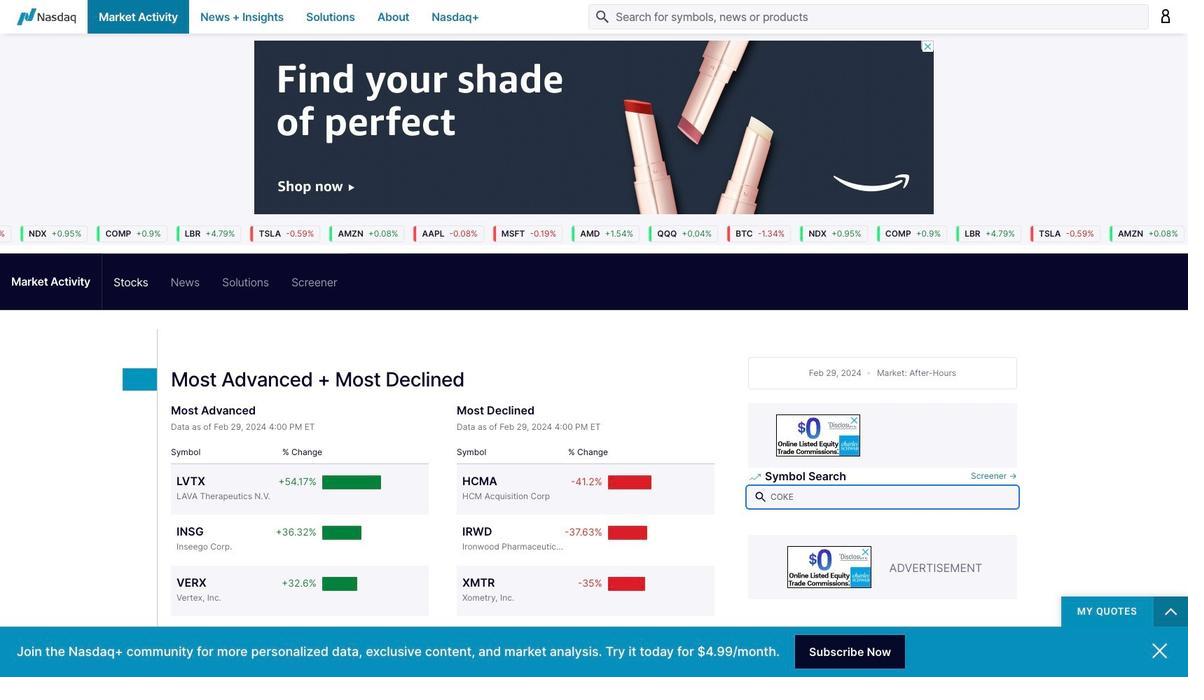 Task type: locate. For each thing, give the bounding box(es) containing it.
homepage logo url - navigate back to the homepage image
[[17, 8, 76, 25]]

advertisement element
[[254, 41, 934, 216], [777, 415, 861, 457], [788, 547, 872, 589], [778, 628, 988, 678]]

Search for a Symbol text field
[[749, 488, 1018, 508]]

article
[[0, 215, 1189, 678]]

None search field
[[749, 468, 1018, 513]]



Task type: describe. For each thing, give the bounding box(es) containing it.
click to dismiss this message and remain on nasdaq.com image
[[1153, 644, 1168, 659]]

account login - click to log into your account image
[[1161, 9, 1172, 23]]

primary navigation navigation
[[0, 0, 1189, 34]]

click to search image
[[754, 491, 768, 505]]

Search Button - Click to open the Search Overlay Modal Box text field
[[589, 4, 1150, 29]]



